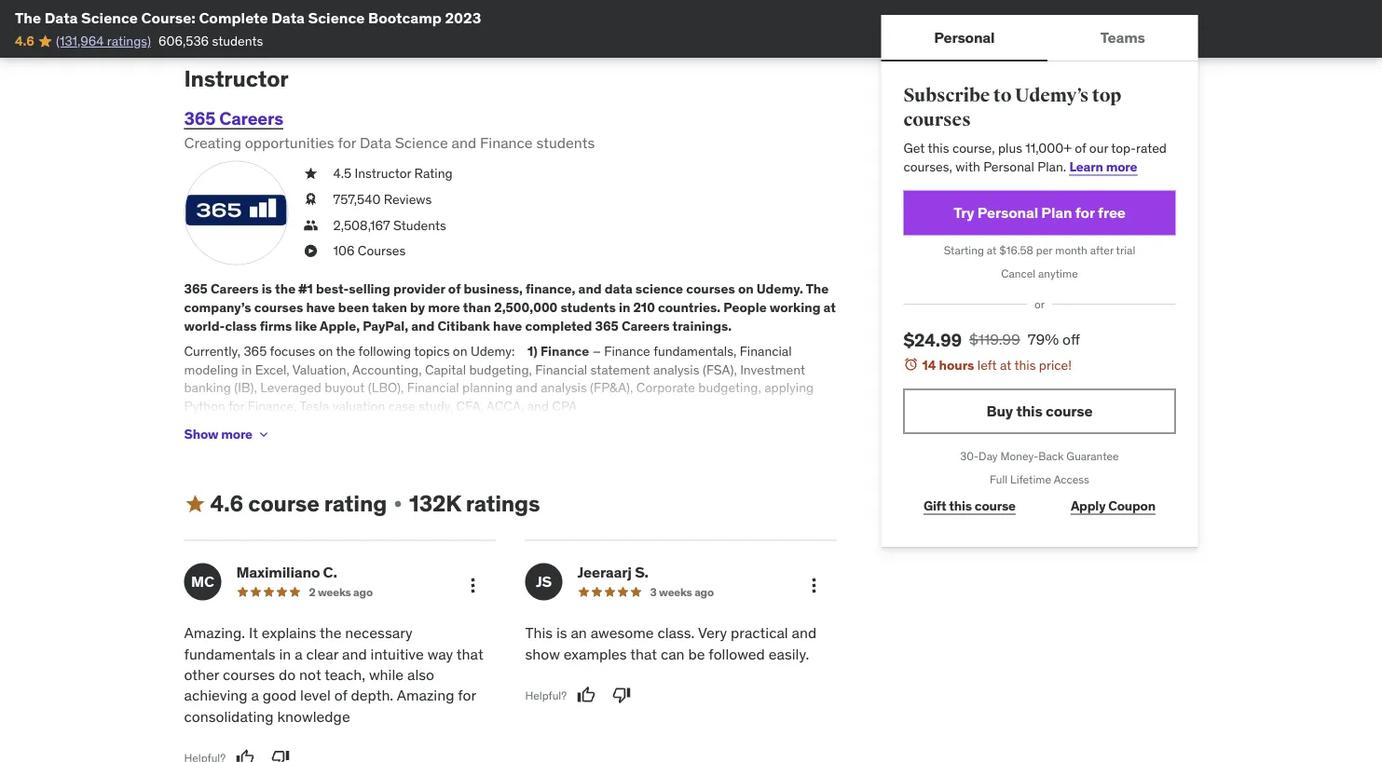 Task type: vqa. For each thing, say whether or not it's contained in the screenshot.
Course:
yes



Task type: describe. For each thing, give the bounding box(es) containing it.
4.5
[[333, 165, 352, 182]]

xsmall image for 757,540 reviews
[[303, 190, 318, 209]]

capital
[[425, 361, 466, 378]]

careers for 365 careers is the #1 best-selling provider of business, finance, and data science courses on udemy. the company's courses have been taken by more than 2,500,000 students in 210 countries. people working at world-class firms like apple, paypal, and citibank have completed 365 careers trainings.
[[211, 281, 259, 297]]

cfa,
[[456, 398, 484, 414]]

science
[[636, 281, 683, 297]]

the data science course: complete data science bootcamp 2023
[[15, 8, 481, 27]]

1 horizontal spatial budgeting,
[[698, 379, 761, 396]]

try personal plan for free link
[[904, 191, 1176, 235]]

the for necessary
[[320, 623, 342, 643]]

than
[[463, 299, 491, 316]]

buy this course
[[987, 402, 1093, 421]]

and inside amazing. it explains the necessary fundamentals in a clear and intuitive way that other courses do not teach, while also achieving a good level of depth. amazing for consolidating knowledge
[[342, 644, 367, 663]]

full
[[990, 472, 1008, 487]]

tesla
[[300, 398, 329, 414]]

tab list containing personal
[[881, 15, 1198, 62]]

and left data
[[578, 281, 602, 297]]

and down by
[[411, 317, 435, 334]]

subscribe to udemy's top courses
[[904, 84, 1121, 131]]

planning
[[462, 379, 513, 396]]

udemy:
[[471, 343, 515, 360]]

ago for class.
[[695, 585, 714, 599]]

awesome
[[591, 623, 654, 643]]

starting at $16.58 per month after trial cancel anytime
[[944, 243, 1136, 281]]

the for #1
[[275, 281, 296, 297]]

that inside this is an awesome class. very practical and show examples that can be followed easily.
[[630, 644, 657, 663]]

c.
[[323, 562, 337, 582]]

this left price!
[[1014, 356, 1036, 373]]

–
[[593, 343, 601, 360]]

0 horizontal spatial financial
[[407, 379, 459, 396]]

courses up trainings.
[[686, 281, 735, 297]]

topics
[[414, 343, 450, 360]]

0 horizontal spatial have
[[306, 299, 335, 316]]

0 horizontal spatial on
[[319, 343, 333, 360]]

students inside "365 careers is the #1 best-selling provider of business, finance, and data science courses on udemy. the company's courses have been taken by more than 2,500,000 students in 210 countries. people working at world-class firms like apple, paypal, and citibank have completed 365 careers trainings."
[[561, 299, 616, 316]]

xsmall image for 106 courses
[[303, 242, 318, 260]]

xsmall image
[[256, 427, 271, 442]]

courses inside subscribe to udemy's top courses
[[904, 108, 971, 131]]

1 vertical spatial have
[[493, 317, 522, 334]]

2 horizontal spatial financial
[[740, 343, 792, 360]]

additional actions for review by maximiliano c. image
[[462, 575, 484, 597]]

for left free
[[1075, 203, 1095, 222]]

case
[[388, 398, 416, 414]]

606,536
[[158, 33, 209, 49]]

modeling
[[184, 361, 238, 378]]

buy this course button
[[904, 389, 1176, 434]]

data
[[605, 281, 633, 297]]

additional actions for review by jeeraarj s. image
[[803, 575, 825, 597]]

followed
[[709, 644, 765, 663]]

python
[[184, 398, 225, 414]]

0 vertical spatial students
[[212, 33, 263, 49]]

intuitive
[[371, 644, 424, 663]]

valuation,
[[292, 361, 350, 378]]

courses,
[[904, 158, 953, 175]]

valuation
[[332, 398, 385, 414]]

amazing
[[397, 686, 454, 705]]

fundamentals
[[184, 644, 276, 663]]

buyout
[[325, 379, 365, 396]]

365 up the –
[[595, 317, 619, 334]]

plan.
[[1038, 158, 1066, 175]]

xsmall image for 4.5 instructor rating
[[303, 165, 318, 183]]

the inside "365 careers is the #1 best-selling provider of business, finance, and data science courses on udemy. the company's courses have been taken by more than 2,500,000 students in 210 countries. people working at world-class firms like apple, paypal, and citibank have completed 365 careers trainings."
[[806, 281, 829, 297]]

month
[[1055, 243, 1088, 258]]

opportunities
[[245, 133, 334, 152]]

easily.
[[769, 644, 809, 663]]

corporate
[[636, 379, 695, 396]]

4.6 for 4.6
[[15, 33, 34, 49]]

gift this course
[[924, 497, 1016, 514]]

cancel
[[1001, 266, 1036, 281]]

of inside amazing. it explains the necessary fundamentals in a clear and intuitive way that other courses do not teach, while also achieving a good level of depth. amazing for consolidating knowledge
[[334, 686, 347, 705]]

buy
[[987, 402, 1013, 421]]

left
[[978, 356, 997, 373]]

courses
[[358, 242, 406, 259]]

apply coupon button
[[1051, 488, 1176, 525]]

this for gift this course
[[949, 497, 972, 514]]

0 horizontal spatial a
[[251, 686, 259, 705]]

– finance fundamentals, financial modeling in excel, valuation, accounting, capital budgeting, financial statement analysis (fsa), investment banking (ib), leveraged buyout (lbo), financial planning and analysis (fp&a), corporate budgeting, applying python for finance, tesla valuation case study, cfa, acca, and cpa
[[184, 343, 814, 414]]

trial
[[1116, 243, 1136, 258]]

teams
[[1101, 27, 1145, 47]]

personal inside get this course, plus 11,000+ of our top-rated courses, with personal plan.
[[984, 158, 1034, 175]]

(131,964 ratings)
[[56, 33, 151, 49]]

trainings.
[[673, 317, 732, 334]]

finance inside 365 careers creating opportunities for data science and finance students
[[480, 133, 533, 152]]

reviews
[[384, 191, 432, 208]]

currently, 365 focuses on the following topics on udemy: 1) finance
[[184, 343, 589, 360]]

ratings
[[466, 490, 540, 518]]

cpa
[[552, 398, 577, 414]]

teams button
[[1048, 15, 1198, 60]]

following
[[358, 343, 411, 360]]

starting
[[944, 243, 984, 258]]

amazing.
[[184, 623, 245, 643]]

way
[[428, 644, 453, 663]]

more for show more
[[221, 426, 252, 443]]

0 horizontal spatial course
[[248, 490, 319, 518]]

course,
[[953, 140, 995, 156]]

2,508,167 students
[[333, 217, 446, 233]]

course for gift this course
[[975, 497, 1016, 514]]

(fp&a),
[[590, 379, 633, 396]]

price!
[[1039, 356, 1072, 373]]

79%
[[1028, 330, 1059, 349]]

365 careers image
[[184, 161, 288, 265]]

completed
[[525, 317, 592, 334]]

try personal plan for free
[[954, 203, 1126, 222]]

1 vertical spatial the
[[336, 343, 355, 360]]

(lbo),
[[368, 379, 404, 396]]

1 vertical spatial instructor
[[355, 165, 411, 182]]

1 horizontal spatial on
[[453, 343, 467, 360]]

plan
[[1041, 203, 1072, 222]]

3
[[650, 585, 657, 599]]

on inside "365 careers is the #1 best-selling provider of business, finance, and data science courses on udemy. the company's courses have been taken by more than 2,500,000 students in 210 countries. people working at world-class firms like apple, paypal, and citibank have completed 365 careers trainings."
[[738, 281, 754, 297]]

at inside "365 careers is the #1 best-selling provider of business, finance, and data science courses on udemy. the company's courses have been taken by more than 2,500,000 students in 210 countries. people working at world-class firms like apple, paypal, and citibank have completed 365 careers trainings."
[[824, 299, 836, 316]]

and left cpa
[[527, 398, 549, 414]]

for inside amazing. it explains the necessary fundamentals in a clear and intuitive way that other courses do not teach, while also achieving a good level of depth. amazing for consolidating knowledge
[[458, 686, 476, 705]]

excel,
[[255, 361, 290, 378]]

clear
[[306, 644, 338, 663]]

explains
[[262, 623, 316, 643]]

money-
[[1001, 449, 1039, 464]]

provider
[[393, 281, 445, 297]]

mark review by maximiliano c. as helpful image
[[236, 749, 255, 762]]

for inside – finance fundamentals, financial modeling in excel, valuation, accounting, capital budgeting, financial statement analysis (fsa), investment banking (ib), leveraged buyout (lbo), financial planning and analysis (fp&a), corporate budgeting, applying python for finance, tesla valuation case study, cfa, acca, and cpa
[[229, 398, 245, 414]]

3 weeks ago
[[650, 585, 714, 599]]

(131,964
[[56, 33, 104, 49]]

0 horizontal spatial analysis
[[541, 379, 587, 396]]

rated
[[1136, 140, 1167, 156]]

creating
[[184, 133, 241, 152]]

365 careers creating opportunities for data science and finance students
[[184, 107, 595, 152]]

jeeraarj s.
[[577, 562, 649, 582]]

depth.
[[351, 686, 394, 705]]



Task type: locate. For each thing, give the bounding box(es) containing it.
access
[[1054, 472, 1090, 487]]

free
[[1098, 203, 1126, 222]]

students inside 365 careers creating opportunities for data science and finance students
[[536, 133, 595, 152]]

4.6 for 4.6 course rating
[[210, 490, 243, 518]]

0 vertical spatial have
[[306, 299, 335, 316]]

banking
[[184, 379, 231, 396]]

finance inside – finance fundamentals, financial modeling in excel, valuation, accounting, capital budgeting, financial statement analysis (fsa), investment banking (ib), leveraged buyout (lbo), financial planning and analysis (fp&a), corporate budgeting, applying python for finance, tesla valuation case study, cfa, acca, and cpa
[[604, 343, 650, 360]]

xsmall image left 4.5
[[303, 165, 318, 183]]

firms
[[260, 317, 292, 334]]

365 up excel,
[[244, 343, 267, 360]]

$16.58
[[999, 243, 1034, 258]]

also
[[407, 665, 434, 684]]

weeks down c.
[[318, 585, 351, 599]]

teach,
[[325, 665, 365, 684]]

data
[[44, 8, 78, 27], [271, 8, 305, 27], [360, 133, 391, 152]]

science up (131,964 ratings)
[[81, 8, 138, 27]]

1 vertical spatial analysis
[[541, 379, 587, 396]]

1 vertical spatial 4.6
[[210, 490, 243, 518]]

ago up very
[[695, 585, 714, 599]]

this up courses,
[[928, 140, 949, 156]]

1 vertical spatial the
[[806, 281, 829, 297]]

0 horizontal spatial ago
[[353, 585, 373, 599]]

xsmall image
[[303, 165, 318, 183], [303, 190, 318, 209], [303, 216, 318, 234], [303, 242, 318, 260], [391, 497, 406, 512]]

of
[[1075, 140, 1086, 156], [448, 281, 461, 297], [334, 686, 347, 705]]

maximiliano c.
[[236, 562, 337, 582]]

mark review by jeeraarj s. as unhelpful image
[[612, 686, 631, 705]]

1 horizontal spatial financial
[[535, 361, 587, 378]]

xsmall image left 2,508,167
[[303, 216, 318, 234]]

1 horizontal spatial science
[[308, 8, 365, 27]]

1 horizontal spatial course
[[975, 497, 1016, 514]]

rating
[[414, 165, 453, 182]]

lifetime
[[1010, 472, 1051, 487]]

0 horizontal spatial of
[[334, 686, 347, 705]]

2023
[[445, 8, 481, 27]]

0 vertical spatial at
[[987, 243, 997, 258]]

careers
[[219, 107, 283, 129], [211, 281, 259, 297], [622, 317, 670, 334]]

2 horizontal spatial finance
[[604, 343, 650, 360]]

2 horizontal spatial more
[[1106, 158, 1137, 175]]

in up do
[[279, 644, 291, 663]]

careers up opportunities
[[219, 107, 283, 129]]

0 vertical spatial a
[[295, 644, 303, 663]]

that left can
[[630, 644, 657, 663]]

1 horizontal spatial that
[[630, 644, 657, 663]]

world-
[[184, 317, 225, 334]]

fundamentals,
[[654, 343, 737, 360]]

science for data
[[308, 8, 365, 27]]

weeks for jeeraarj s.
[[659, 585, 692, 599]]

on up people
[[738, 281, 754, 297]]

is up firms on the top of page
[[262, 281, 272, 297]]

data for careers
[[360, 133, 391, 152]]

class.
[[658, 623, 695, 643]]

tab list
[[881, 15, 1198, 62]]

financial down 1) on the top of the page
[[535, 361, 587, 378]]

1 vertical spatial personal
[[984, 158, 1034, 175]]

mark review by jeeraarj s. as helpful image
[[577, 686, 596, 705]]

1 ago from the left
[[353, 585, 373, 599]]

1 vertical spatial students
[[536, 133, 595, 152]]

of down teach, at the left of page
[[334, 686, 347, 705]]

and up acca,
[[516, 379, 538, 396]]

courses inside amazing. it explains the necessary fundamentals in a clear and intuitive way that other courses do not teach, while also achieving a good level of depth. amazing for consolidating knowledge
[[223, 665, 275, 684]]

2 that from the left
[[630, 644, 657, 663]]

more right by
[[428, 299, 460, 316]]

of right the provider
[[448, 281, 461, 297]]

careers up company's
[[211, 281, 259, 297]]

personal inside button
[[934, 27, 995, 47]]

1 vertical spatial careers
[[211, 281, 259, 297]]

is inside this is an awesome class. very practical and show examples that can be followed easily.
[[556, 623, 567, 643]]

0 horizontal spatial 4.6
[[15, 33, 34, 49]]

365
[[184, 107, 216, 129], [184, 281, 208, 297], [595, 317, 619, 334], [244, 343, 267, 360]]

2 horizontal spatial course
[[1046, 402, 1093, 421]]

jeeraarj
[[577, 562, 632, 582]]

1 horizontal spatial have
[[493, 317, 522, 334]]

instructor up 757,540 reviews
[[355, 165, 411, 182]]

acca,
[[487, 398, 524, 414]]

365 up company's
[[184, 281, 208, 297]]

this
[[928, 140, 949, 156], [1014, 356, 1036, 373], [1016, 402, 1043, 421], [949, 497, 972, 514]]

1 horizontal spatial analysis
[[653, 361, 700, 378]]

0 horizontal spatial instructor
[[184, 65, 288, 93]]

of inside get this course, plus 11,000+ of our top-rated courses, with personal plan.
[[1075, 140, 1086, 156]]

personal
[[934, 27, 995, 47], [984, 158, 1034, 175], [978, 203, 1038, 222]]

2,508,167
[[333, 217, 390, 233]]

personal button
[[881, 15, 1048, 60]]

learn more link
[[1070, 158, 1137, 175]]

0 horizontal spatial at
[[824, 299, 836, 316]]

0 horizontal spatial weeks
[[318, 585, 351, 599]]

xsmall image left 132k
[[391, 497, 406, 512]]

2 horizontal spatial in
[[619, 299, 630, 316]]

the down apple,
[[336, 343, 355, 360]]

1 horizontal spatial is
[[556, 623, 567, 643]]

106 courses
[[333, 242, 406, 259]]

finance,
[[248, 398, 297, 414]]

0 vertical spatial careers
[[219, 107, 283, 129]]

0 vertical spatial of
[[1075, 140, 1086, 156]]

do
[[279, 665, 296, 684]]

finance,
[[526, 281, 576, 297]]

weeks for maximiliano c.
[[318, 585, 351, 599]]

have down best-
[[306, 299, 335, 316]]

0 horizontal spatial more
[[221, 426, 252, 443]]

2 vertical spatial of
[[334, 686, 347, 705]]

apply coupon
[[1071, 497, 1156, 514]]

science for careers
[[395, 133, 448, 152]]

taken
[[372, 299, 407, 316]]

more
[[1106, 158, 1137, 175], [428, 299, 460, 316], [221, 426, 252, 443]]

2 vertical spatial financial
[[407, 379, 459, 396]]

1 horizontal spatial in
[[279, 644, 291, 663]]

a down explains
[[295, 644, 303, 663]]

bootcamp
[[368, 8, 442, 27]]

courses down subscribe
[[904, 108, 971, 131]]

at left $16.58
[[987, 243, 997, 258]]

data right complete
[[271, 8, 305, 27]]

back
[[1039, 449, 1064, 464]]

0 horizontal spatial finance
[[480, 133, 533, 152]]

4.5 instructor rating
[[333, 165, 453, 182]]

more inside "365 careers is the #1 best-selling provider of business, finance, and data science courses on udemy. the company's courses have been taken by more than 2,500,000 students in 210 countries. people working at world-class firms like apple, paypal, and citibank have completed 365 careers trainings."
[[428, 299, 460, 316]]

careers down '210 countries.'
[[622, 317, 670, 334]]

personal up subscribe
[[934, 27, 995, 47]]

at
[[987, 243, 997, 258], [824, 299, 836, 316], [1000, 356, 1012, 373]]

0 horizontal spatial that
[[457, 644, 483, 663]]

subscribe
[[904, 84, 990, 107]]

0 vertical spatial analysis
[[653, 361, 700, 378]]

11,000+
[[1026, 140, 1072, 156]]

1 that from the left
[[457, 644, 483, 663]]

1 horizontal spatial of
[[448, 281, 461, 297]]

more for learn more
[[1106, 158, 1137, 175]]

course inside "button"
[[1046, 402, 1093, 421]]

2 vertical spatial students
[[561, 299, 616, 316]]

the up "clear"
[[320, 623, 342, 643]]

in inside amazing. it explains the necessary fundamentals in a clear and intuitive way that other courses do not teach, while also achieving a good level of depth. amazing for consolidating knowledge
[[279, 644, 291, 663]]

study,
[[419, 398, 453, 414]]

medium image
[[184, 493, 206, 515]]

this right gift at the right bottom of page
[[949, 497, 972, 514]]

that right way
[[457, 644, 483, 663]]

4.6 left (131,964
[[15, 33, 34, 49]]

1 horizontal spatial finance
[[541, 343, 589, 360]]

2 vertical spatial in
[[279, 644, 291, 663]]

$24.99
[[904, 328, 962, 351]]

coupon
[[1108, 497, 1156, 514]]

company's
[[184, 299, 251, 316]]

accounting,
[[352, 361, 422, 378]]

statement
[[590, 361, 650, 378]]

this inside get this course, plus 11,000+ of our top-rated courses, with personal plan.
[[928, 140, 949, 156]]

budgeting, down (fsa),
[[698, 379, 761, 396]]

top-
[[1111, 140, 1136, 156]]

and up rating
[[452, 133, 477, 152]]

mark review by maximiliano c. as unhelpful image
[[271, 749, 290, 762]]

careers inside 365 careers creating opportunities for data science and finance students
[[219, 107, 283, 129]]

weeks
[[318, 585, 351, 599], [659, 585, 692, 599]]

2 ago from the left
[[695, 585, 714, 599]]

data for data
[[271, 8, 305, 27]]

budgeting, down udemy:
[[469, 361, 532, 378]]

more down top-
[[1106, 158, 1137, 175]]

14 hours left at this price!
[[922, 356, 1072, 373]]

and up teach, at the left of page
[[342, 644, 367, 663]]

course down full
[[975, 497, 1016, 514]]

365 inside 365 careers creating opportunities for data science and finance students
[[184, 107, 216, 129]]

ago for necessary
[[353, 585, 373, 599]]

xsmall image left 757,540
[[303, 190, 318, 209]]

1 horizontal spatial the
[[806, 281, 829, 297]]

of inside "365 careers is the #1 best-selling provider of business, finance, and data science courses on udemy. the company's courses have been taken by more than 2,500,000 students in 210 countries. people working at world-class firms like apple, paypal, and citibank have completed 365 careers trainings."
[[448, 281, 461, 297]]

0 vertical spatial is
[[262, 281, 272, 297]]

at right "working"
[[824, 299, 836, 316]]

2 vertical spatial careers
[[622, 317, 670, 334]]

for down "(ib),"
[[229, 398, 245, 414]]

0 vertical spatial 4.6
[[15, 33, 34, 49]]

4.6 course rating
[[210, 490, 387, 518]]

the left "#1" at the top left of the page
[[275, 281, 296, 297]]

14
[[922, 356, 936, 373]]

other
[[184, 665, 219, 684]]

a left good
[[251, 686, 259, 705]]

have down 2,500,000
[[493, 317, 522, 334]]

0 vertical spatial the
[[15, 8, 41, 27]]

0 vertical spatial more
[[1106, 158, 1137, 175]]

courses up firms on the top of page
[[254, 299, 303, 316]]

1 vertical spatial in
[[242, 361, 252, 378]]

get
[[904, 140, 925, 156]]

weeks right '3' at the left bottom of page
[[659, 585, 692, 599]]

0 vertical spatial financial
[[740, 343, 792, 360]]

at right left
[[1000, 356, 1012, 373]]

in inside "365 careers is the #1 best-selling provider of business, finance, and data science courses on udemy. the company's courses have been taken by more than 2,500,000 students in 210 countries. people working at world-class firms like apple, paypal, and citibank have completed 365 careers trainings."
[[619, 299, 630, 316]]

1 horizontal spatial more
[[428, 299, 460, 316]]

instructor up 365 careers 'link'
[[184, 65, 288, 93]]

to
[[993, 84, 1012, 107]]

and inside this is an awesome class. very practical and show examples that can be followed easily.
[[792, 623, 817, 643]]

course up maximiliano c.
[[248, 490, 319, 518]]

1 horizontal spatial at
[[987, 243, 997, 258]]

personal down plus in the top right of the page
[[984, 158, 1034, 175]]

2 horizontal spatial science
[[395, 133, 448, 152]]

0 vertical spatial instructor
[[184, 65, 288, 93]]

0 vertical spatial personal
[[934, 27, 995, 47]]

ago up necessary
[[353, 585, 373, 599]]

analysis up cpa
[[541, 379, 587, 396]]

and up the easily.
[[792, 623, 817, 643]]

2 vertical spatial more
[[221, 426, 252, 443]]

science up rating
[[395, 133, 448, 152]]

more inside button
[[221, 426, 252, 443]]

anytime
[[1038, 266, 1078, 281]]

currently,
[[184, 343, 241, 360]]

1 horizontal spatial a
[[295, 644, 303, 663]]

and inside 365 careers creating opportunities for data science and finance students
[[452, 133, 477, 152]]

s.
[[635, 562, 649, 582]]

1)
[[527, 343, 538, 360]]

alarm image
[[904, 357, 919, 372]]

(fsa),
[[703, 361, 737, 378]]

show
[[525, 644, 560, 663]]

1 horizontal spatial instructor
[[355, 165, 411, 182]]

data up (131,964
[[44, 8, 78, 27]]

in inside – finance fundamentals, financial modeling in excel, valuation, accounting, capital budgeting, financial statement analysis (fsa), investment banking (ib), leveraged buyout (lbo), financial planning and analysis (fp&a), corporate budgeting, applying python for finance, tesla valuation case study, cfa, acca, and cpa
[[242, 361, 252, 378]]

complete
[[199, 8, 268, 27]]

0 horizontal spatial the
[[15, 8, 41, 27]]

level
[[300, 686, 331, 705]]

1 vertical spatial at
[[824, 299, 836, 316]]

0 horizontal spatial is
[[262, 281, 272, 297]]

gift this course link
[[904, 488, 1036, 525]]

2 horizontal spatial data
[[360, 133, 391, 152]]

2 horizontal spatial on
[[738, 281, 754, 297]]

0 vertical spatial in
[[619, 299, 630, 316]]

science left bootcamp
[[308, 8, 365, 27]]

0 horizontal spatial science
[[81, 8, 138, 27]]

this inside "button"
[[1016, 402, 1043, 421]]

0 horizontal spatial in
[[242, 361, 252, 378]]

achieving
[[184, 686, 248, 705]]

365 up the creating
[[184, 107, 216, 129]]

show
[[184, 426, 218, 443]]

an
[[571, 623, 587, 643]]

is inside "365 careers is the #1 best-selling provider of business, finance, and data science courses on udemy. the company's courses have been taken by more than 2,500,000 students in 210 countries. people working at world-class firms like apple, paypal, and citibank have completed 365 careers trainings."
[[262, 281, 272, 297]]

xsmall image for 2,508,167 students
[[303, 216, 318, 234]]

this for buy this course
[[1016, 402, 1043, 421]]

1 horizontal spatial ago
[[695, 585, 714, 599]]

course:
[[141, 8, 196, 27]]

the inside amazing. it explains the necessary fundamentals in a clear and intuitive way that other courses do not teach, while also achieving a good level of depth. amazing for consolidating knowledge
[[320, 623, 342, 643]]

science inside 365 careers creating opportunities for data science and finance students
[[395, 133, 448, 152]]

personal up $16.58
[[978, 203, 1038, 222]]

for right amazing at bottom left
[[458, 686, 476, 705]]

2,500,000
[[494, 299, 558, 316]]

that inside amazing. it explains the necessary fundamentals in a clear and intuitive way that other courses do not teach, while also achieving a good level of depth. amazing for consolidating knowledge
[[457, 644, 483, 663]]

courses down fundamentals
[[223, 665, 275, 684]]

while
[[369, 665, 404, 684]]

132k ratings
[[409, 490, 540, 518]]

not
[[299, 665, 321, 684]]

1 horizontal spatial weeks
[[659, 585, 692, 599]]

2 vertical spatial the
[[320, 623, 342, 643]]

606,536 students
[[158, 33, 263, 49]]

0 horizontal spatial data
[[44, 8, 78, 27]]

finance
[[480, 133, 533, 152], [541, 343, 589, 360], [604, 343, 650, 360]]

very
[[698, 623, 727, 643]]

1 vertical spatial more
[[428, 299, 460, 316]]

more left xsmall icon
[[221, 426, 252, 443]]

show more
[[184, 426, 252, 443]]

data inside 365 careers creating opportunities for data science and finance students
[[360, 133, 391, 152]]

2 horizontal spatial of
[[1075, 140, 1086, 156]]

hours
[[939, 356, 974, 373]]

1 vertical spatial is
[[556, 623, 567, 643]]

apply
[[1071, 497, 1106, 514]]

applying
[[764, 379, 814, 396]]

course down price!
[[1046, 402, 1093, 421]]

this
[[525, 623, 553, 643]]

365 careers link
[[184, 107, 283, 129]]

for inside 365 careers creating opportunities for data science and finance students
[[338, 133, 356, 152]]

1 horizontal spatial data
[[271, 8, 305, 27]]

in up "(ib),"
[[242, 361, 252, 378]]

learn
[[1070, 158, 1103, 175]]

of left our on the right top
[[1075, 140, 1086, 156]]

show more button
[[184, 416, 271, 454]]

1 vertical spatial budgeting,
[[698, 379, 761, 396]]

analysis up corporate
[[653, 361, 700, 378]]

on up the capital
[[453, 343, 467, 360]]

the inside "365 careers is the #1 best-selling provider of business, finance, and data science courses on udemy. the company's courses have been taken by more than 2,500,000 students in 210 countries. people working at world-class firms like apple, paypal, and citibank have completed 365 careers trainings."
[[275, 281, 296, 297]]

2 weeks from the left
[[659, 585, 692, 599]]

132k
[[409, 490, 461, 518]]

1 vertical spatial of
[[448, 281, 461, 297]]

financial up study,
[[407, 379, 459, 396]]

course for buy this course
[[1046, 402, 1093, 421]]

0 vertical spatial budgeting,
[[469, 361, 532, 378]]

1 weeks from the left
[[318, 585, 351, 599]]

1 vertical spatial financial
[[535, 361, 587, 378]]

1 vertical spatial a
[[251, 686, 259, 705]]

xsmall image left 106
[[303, 242, 318, 260]]

this right buy
[[1016, 402, 1043, 421]]

is left an
[[556, 623, 567, 643]]

this for get this course, plus 11,000+ of our top-rated courses, with personal plan.
[[928, 140, 949, 156]]

data up 4.5 instructor rating
[[360, 133, 391, 152]]

0 horizontal spatial budgeting,
[[469, 361, 532, 378]]

for up 4.5
[[338, 133, 356, 152]]

in down data
[[619, 299, 630, 316]]

1 horizontal spatial 4.6
[[210, 490, 243, 518]]

on up valuation,
[[319, 343, 333, 360]]

2 vertical spatial personal
[[978, 203, 1038, 222]]

learn more
[[1070, 158, 1137, 175]]

4.6 right the medium icon
[[210, 490, 243, 518]]

the
[[275, 281, 296, 297], [336, 343, 355, 360], [320, 623, 342, 643]]

at inside starting at $16.58 per month after trial cancel anytime
[[987, 243, 997, 258]]

financial up the investment
[[740, 343, 792, 360]]

2 vertical spatial at
[[1000, 356, 1012, 373]]

careers for 365 careers creating opportunities for data science and finance students
[[219, 107, 283, 129]]

2 horizontal spatial at
[[1000, 356, 1012, 373]]

0 vertical spatial the
[[275, 281, 296, 297]]



